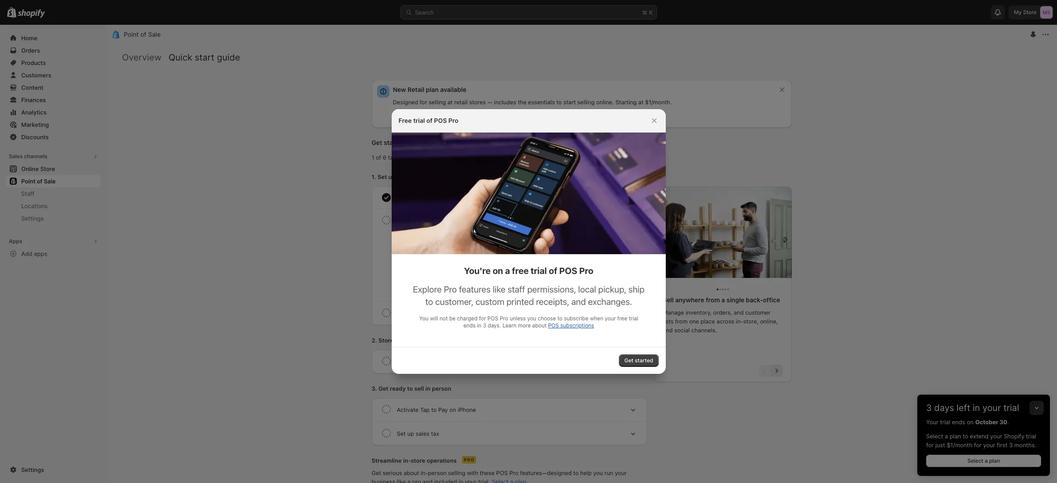 Task type: vqa. For each thing, say whether or not it's contained in the screenshot.
Staff link
yes



Task type: describe. For each thing, give the bounding box(es) containing it.
apps
[[9, 238, 22, 245]]

select for select a plan
[[968, 458, 984, 464]]

30
[[1000, 419, 1008, 426]]

free
[[399, 117, 412, 124]]

3 inside 3 days left in your trial dropdown button
[[927, 403, 932, 414]]

sales channels
[[9, 153, 47, 160]]

trial inside dialog
[[414, 117, 425, 124]]

1 vertical spatial point of sale link
[[5, 175, 101, 188]]

get started
[[625, 357, 654, 364]]

0 vertical spatial of
[[141, 31, 146, 38]]

add apps
[[21, 250, 47, 257]]

0 horizontal spatial sale
[[44, 178, 56, 185]]

shopify
[[1004, 433, 1025, 440]]

ends
[[952, 419, 966, 426]]

icon for point of sale image
[[111, 30, 120, 39]]

1 for from the left
[[927, 442, 934, 449]]

trial inside dropdown button
[[1004, 403, 1020, 414]]

1 horizontal spatial sale
[[148, 31, 161, 38]]

1 vertical spatial point
[[21, 178, 35, 185]]

get started button
[[619, 355, 659, 367]]

select a plan to extend your shopify trial for just $1/month for your first 3 months.
[[927, 433, 1037, 449]]

staff link
[[5, 188, 101, 200]]

home link
[[5, 32, 101, 44]]

your trial ends on october 30 .
[[927, 419, 1009, 426]]

a for select a plan
[[985, 458, 988, 464]]

1 horizontal spatial point of sale link
[[124, 31, 161, 38]]

days
[[935, 403, 955, 414]]

quick start guide
[[169, 52, 240, 63]]

2 settings from the top
[[21, 467, 44, 474]]

overview button
[[122, 52, 162, 63]]

3 inside select a plan to extend your shopify trial for just $1/month for your first 3 months.
[[1010, 442, 1013, 449]]

⌘
[[642, 9, 648, 16]]

your
[[927, 419, 939, 426]]

channels
[[24, 153, 47, 160]]

add
[[21, 250, 32, 257]]

1 horizontal spatial point of sale
[[124, 31, 161, 38]]

extend
[[970, 433, 989, 440]]

1 vertical spatial point of sale
[[21, 178, 56, 185]]

free trial of pos pro
[[399, 117, 459, 124]]

select for select a plan to extend your shopify trial for just $1/month for your first 3 months.
[[927, 433, 944, 440]]

of inside dialog
[[427, 117, 433, 124]]

apps button
[[5, 235, 101, 248]]

get
[[625, 357, 634, 364]]

select a plan link
[[927, 455, 1042, 468]]

guide
[[217, 52, 240, 63]]



Task type: locate. For each thing, give the bounding box(es) containing it.
home
[[21, 35, 37, 42]]

1 horizontal spatial for
[[975, 442, 982, 449]]

plan for select a plan to extend your shopify trial for just $1/month for your first 3 months.
[[950, 433, 962, 440]]

select down select a plan to extend your shopify trial for just $1/month for your first 3 months.
[[968, 458, 984, 464]]

1 settings from the top
[[21, 215, 44, 222]]

1 vertical spatial your
[[991, 433, 1003, 440]]

plan for select a plan
[[990, 458, 1000, 464]]

1 horizontal spatial point
[[124, 31, 139, 38]]

select
[[927, 433, 944, 440], [968, 458, 984, 464]]

sale up overview button
[[148, 31, 161, 38]]

a down select a plan to extend your shopify trial for just $1/month for your first 3 months.
[[985, 458, 988, 464]]

plan inside select a plan to extend your shopify trial for just $1/month for your first 3 months.
[[950, 433, 962, 440]]

a for select a plan to extend your shopify trial for just $1/month for your first 3 months.
[[945, 433, 949, 440]]

trial right free
[[414, 117, 425, 124]]

a
[[945, 433, 949, 440], [985, 458, 988, 464]]

overview
[[122, 52, 162, 63]]

point of sale up overview
[[124, 31, 161, 38]]

⌘ k
[[642, 9, 653, 16]]

2 settings link from the top
[[5, 464, 101, 476]]

0 horizontal spatial point
[[21, 178, 35, 185]]

0 vertical spatial point of sale link
[[124, 31, 161, 38]]

1 vertical spatial settings link
[[5, 464, 101, 476]]

k
[[649, 9, 653, 16]]

3 days left in your trial
[[927, 403, 1020, 414]]

0 vertical spatial your
[[983, 403, 1002, 414]]

settings link
[[5, 212, 101, 225], [5, 464, 101, 476]]

select a plan
[[968, 458, 1000, 464]]

1 settings link from the top
[[5, 212, 101, 225]]

of left pos
[[427, 117, 433, 124]]

2 vertical spatial of
[[37, 178, 42, 185]]

1 horizontal spatial of
[[141, 31, 146, 38]]

point of sale up the staff on the left of the page
[[21, 178, 56, 185]]

0 vertical spatial select
[[927, 433, 944, 440]]

your up october
[[983, 403, 1002, 414]]

staff
[[21, 190, 34, 197]]

just
[[936, 442, 946, 449]]

to
[[963, 433, 969, 440]]

plan down first
[[990, 458, 1000, 464]]

3 days left in your trial element
[[918, 418, 1051, 476]]

trial up months.
[[1027, 433, 1037, 440]]

1 vertical spatial of
[[427, 117, 433, 124]]

0 horizontal spatial point of sale
[[21, 178, 56, 185]]

months.
[[1015, 442, 1037, 449]]

1 horizontal spatial 3
[[1010, 442, 1013, 449]]

left
[[957, 403, 971, 414]]

0 horizontal spatial select
[[927, 433, 944, 440]]

0 horizontal spatial of
[[37, 178, 42, 185]]

point right icon for point of sale in the top left of the page
[[124, 31, 139, 38]]

0 horizontal spatial 3
[[927, 403, 932, 414]]

for down extend
[[975, 442, 982, 449]]

of up overview button
[[141, 31, 146, 38]]

$1/month
[[947, 442, 973, 449]]

first
[[997, 442, 1008, 449]]

.
[[1008, 419, 1009, 426]]

discounts link
[[5, 131, 101, 143]]

of up staff link
[[37, 178, 42, 185]]

for
[[927, 442, 934, 449], [975, 442, 982, 449]]

shopify image
[[18, 9, 45, 18]]

point up the staff on the left of the page
[[21, 178, 35, 185]]

point of sale
[[124, 31, 161, 38], [21, 178, 56, 185]]

0 horizontal spatial a
[[945, 433, 949, 440]]

locations
[[21, 203, 48, 210]]

2 horizontal spatial of
[[427, 117, 433, 124]]

point of sale link
[[124, 31, 161, 38], [5, 175, 101, 188]]

trial up the .
[[1004, 403, 1020, 414]]

0 horizontal spatial plan
[[950, 433, 962, 440]]

a inside select a plan to extend your shopify trial for just $1/month for your first 3 months.
[[945, 433, 949, 440]]

pro
[[449, 117, 459, 124]]

0 vertical spatial plan
[[950, 433, 962, 440]]

3 right first
[[1010, 442, 1013, 449]]

0 vertical spatial 3
[[927, 403, 932, 414]]

trial inside select a plan to extend your shopify trial for just $1/month for your first 3 months.
[[1027, 433, 1037, 440]]

your
[[983, 403, 1002, 414], [991, 433, 1003, 440], [984, 442, 996, 449]]

in
[[973, 403, 981, 414]]

settings
[[21, 215, 44, 222], [21, 467, 44, 474]]

your inside dropdown button
[[983, 403, 1002, 414]]

locations link
[[5, 200, 101, 212]]

1 horizontal spatial plan
[[990, 458, 1000, 464]]

1 vertical spatial select
[[968, 458, 984, 464]]

pos
[[434, 117, 447, 124]]

3 days left in your trial button
[[918, 395, 1051, 414]]

plan up the $1/month
[[950, 433, 962, 440]]

1 vertical spatial a
[[985, 458, 988, 464]]

your up first
[[991, 433, 1003, 440]]

1 vertical spatial plan
[[990, 458, 1000, 464]]

sales
[[9, 153, 23, 160]]

point of sale link up overview
[[124, 31, 161, 38]]

plan
[[950, 433, 962, 440], [990, 458, 1000, 464]]

1 vertical spatial 3
[[1010, 442, 1013, 449]]

2 vertical spatial your
[[984, 442, 996, 449]]

2 for from the left
[[975, 442, 982, 449]]

select up just
[[927, 433, 944, 440]]

your left first
[[984, 442, 996, 449]]

october
[[976, 419, 999, 426]]

sale up staff link
[[44, 178, 56, 185]]

0 vertical spatial point of sale
[[124, 31, 161, 38]]

0 vertical spatial sale
[[148, 31, 161, 38]]

sale
[[148, 31, 161, 38], [44, 178, 56, 185]]

3 up your
[[927, 403, 932, 414]]

search
[[415, 9, 434, 16]]

0 vertical spatial settings link
[[5, 212, 101, 225]]

3
[[927, 403, 932, 414], [1010, 442, 1013, 449]]

quick
[[169, 52, 192, 63]]

0 vertical spatial point
[[124, 31, 139, 38]]

point
[[124, 31, 139, 38], [21, 178, 35, 185]]

start
[[195, 52, 214, 63]]

on
[[967, 419, 974, 426]]

of
[[141, 31, 146, 38], [427, 117, 433, 124], [37, 178, 42, 185]]

1 vertical spatial settings
[[21, 467, 44, 474]]

for left just
[[927, 442, 934, 449]]

0 horizontal spatial point of sale link
[[5, 175, 101, 188]]

trial right your
[[941, 419, 951, 426]]

a up just
[[945, 433, 949, 440]]

0 vertical spatial settings
[[21, 215, 44, 222]]

1 horizontal spatial a
[[985, 458, 988, 464]]

free trial of pos pro dialog
[[0, 109, 1058, 374]]

add apps button
[[5, 248, 101, 260]]

started
[[635, 357, 654, 364]]

0 vertical spatial a
[[945, 433, 949, 440]]

point of sale link down sales channels button
[[5, 175, 101, 188]]

sales channels button
[[5, 150, 101, 163]]

1 vertical spatial sale
[[44, 178, 56, 185]]

discounts
[[21, 134, 49, 141]]

1 horizontal spatial select
[[968, 458, 984, 464]]

select inside select a plan to extend your shopify trial for just $1/month for your first 3 months.
[[927, 433, 944, 440]]

0 horizontal spatial for
[[927, 442, 934, 449]]

apps
[[34, 250, 47, 257]]

trial
[[414, 117, 425, 124], [1004, 403, 1020, 414], [941, 419, 951, 426], [1027, 433, 1037, 440]]



